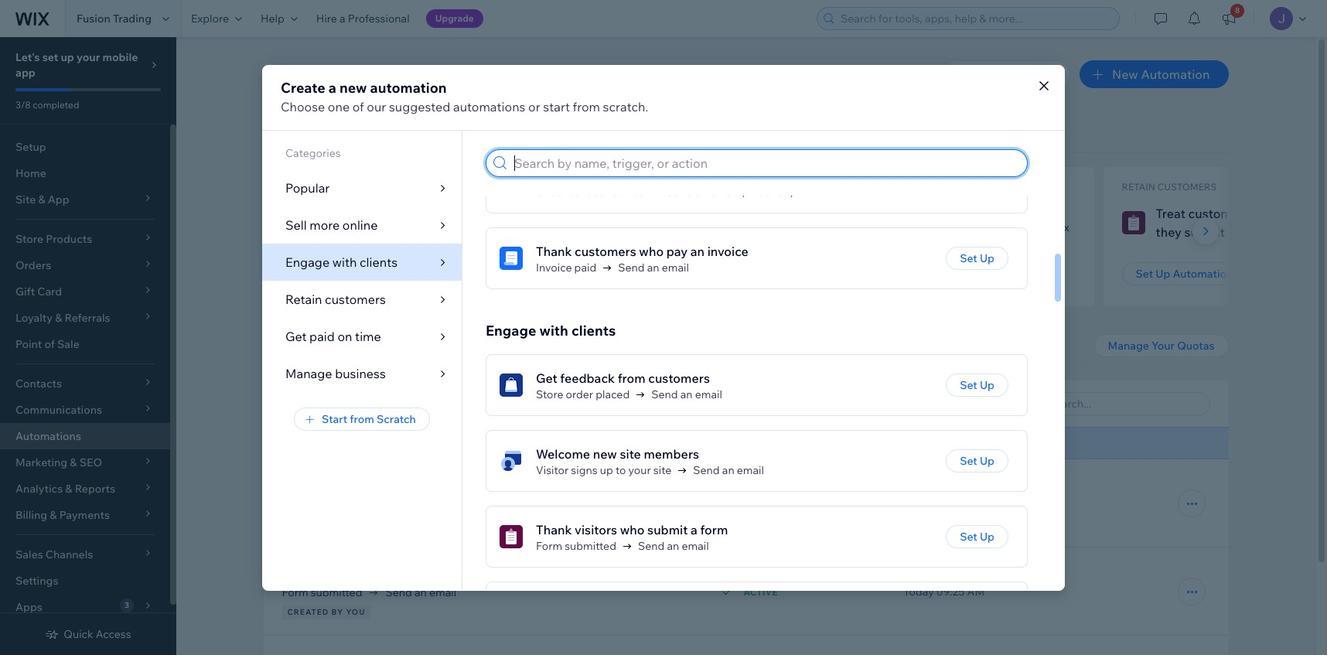 Task type: locate. For each thing, give the bounding box(es) containing it.
engage
[[348, 90, 391, 105]]

1 set up button from the top
[[946, 247, 1008, 270]]

set down edited
[[960, 454, 977, 468]]

send inside send thank you emails to visitors who submit a form
[[316, 206, 346, 221]]

set up for thank visitors who submit a form
[[960, 530, 995, 544]]

to
[[871, 199, 883, 214], [450, 206, 462, 221], [1253, 206, 1265, 221], [944, 220, 955, 234], [616, 463, 626, 477], [362, 477, 374, 493]]

0 horizontal spatial your
[[263, 339, 294, 357]]

0 vertical spatial form submitted
[[536, 539, 616, 553]]

submitted down signs
[[565, 539, 616, 553]]

suggested
[[263, 125, 336, 143]]

get up the store
[[536, 371, 557, 386]]

0 vertical spatial submit
[[343, 224, 384, 240]]

category image down checkout
[[562, 211, 585, 234]]

2 vertical spatial automations
[[297, 339, 381, 357]]

automations
[[263, 60, 397, 87], [842, 234, 907, 248], [15, 429, 81, 443]]

0 horizontal spatial with
[[332, 254, 357, 270]]

save
[[263, 90, 292, 105]]

quick
[[64, 627, 93, 641]]

1 horizontal spatial set up automation
[[576, 267, 673, 281]]

1 horizontal spatial submitted
[[565, 539, 616, 553]]

manage inside manage your quotas button
[[1108, 339, 1149, 353]]

customers down engage with clients menu item
[[325, 291, 386, 307]]

1 vertical spatial automations
[[842, 234, 907, 248]]

of inside sidebar element
[[44, 337, 55, 351]]

today left 09:25
[[904, 585, 934, 599]]

2 today from the top
[[904, 585, 934, 599]]

automations link
[[0, 423, 170, 449]]

home link
[[0, 160, 170, 186]]

with up 'retain customers'
[[332, 254, 357, 270]]

0 horizontal spatial from
[[350, 412, 374, 426]]

suggested for you
[[263, 125, 386, 143]]

1 vertical spatial from
[[618, 371, 645, 386]]

with left the automated
[[458, 90, 483, 105]]

how
[[842, 199, 868, 214]]

am right 09:38 in the bottom right of the page
[[968, 496, 985, 510]]

explore
[[191, 12, 229, 26]]

new automation button
[[1080, 60, 1228, 88]]

pay
[[666, 244, 688, 259]]

up down welcome new site members on the bottom of page
[[600, 463, 613, 477]]

form submitted up created by you
[[282, 585, 362, 599]]

1 horizontal spatial engage
[[486, 322, 536, 340]]

1 vertical spatial automations
[[909, 199, 983, 214]]

submit down members
[[647, 522, 688, 538]]

to inside email visitors to recover abandoned carts add a label
[[362, 477, 374, 493]]

start
[[322, 412, 347, 426]]

1 horizontal spatial automations
[[263, 60, 397, 87]]

set up up filter
[[960, 378, 995, 392]]

0 vertical spatial thank visitors who submit a form
[[536, 522, 728, 538]]

customers up invoice paid
[[575, 244, 636, 259]]

2 horizontal spatial automations
[[909, 199, 983, 214]]

0 horizontal spatial paid
[[309, 328, 335, 344]]

to left coupon
[[1253, 206, 1265, 221]]

thank
[[536, 244, 572, 259], [536, 522, 572, 538], [282, 565, 318, 581]]

1 horizontal spatial submit
[[393, 565, 434, 581]]

0 horizontal spatial your
[[77, 50, 100, 64]]

up up 'retain customers'
[[316, 267, 330, 281]]

0 horizontal spatial for
[[339, 125, 359, 143]]

set up for welcome new site members
[[960, 454, 995, 468]]

automation up 'retain customers'
[[333, 267, 393, 281]]

0 vertical spatial manage
[[1108, 339, 1149, 353]]

thank visitors who submit a form down visitor signs up to your site
[[536, 522, 728, 538]]

set up button down learn
[[946, 247, 1008, 270]]

up inside let's set up your mobile app
[[61, 50, 74, 64]]

thank up the invoice
[[536, 244, 572, 259]]

menu bar
[[262, 130, 462, 392]]

paid right the invoice
[[574, 261, 596, 275]]

you for created
[[343, 396, 365, 411]]

paid for get
[[309, 328, 335, 344]]

to left recover
[[362, 477, 374, 493]]

manage for manage your quotas
[[1108, 339, 1149, 353]]

category image down retain
[[1122, 211, 1145, 234]]

from down 3
[[350, 412, 374, 426]]

1 set up automation from the left
[[296, 267, 393, 281]]

Search by name, trigger, or action field
[[510, 150, 1022, 176]]

automations up video
[[909, 199, 983, 214]]

set up down edited
[[960, 454, 995, 468]]

set up automation button
[[282, 262, 407, 285], [562, 262, 687, 285], [1122, 262, 1247, 285]]

your inside manage your quotas button
[[1152, 339, 1175, 353]]

4 set up from the top
[[960, 530, 995, 544]]

set down learn
[[960, 252, 977, 266]]

1 vertical spatial engage
[[486, 322, 536, 340]]

let's
[[15, 50, 40, 64]]

1 set up from the top
[[960, 252, 995, 266]]

with up the feedback
[[539, 322, 568, 340]]

2 horizontal spatial form
[[700, 522, 728, 538]]

if
[[778, 206, 786, 221]]

0 vertical spatial submitted
[[565, 539, 616, 553]]

form
[[396, 224, 424, 240], [700, 522, 728, 538], [446, 565, 474, 581]]

engage up 5
[[486, 322, 536, 340]]

automation for send thank you emails to visitors who submit a form
[[333, 267, 393, 281]]

of left "our"
[[352, 99, 364, 114]]

for down "one" on the top of the page
[[339, 125, 359, 143]]

new up "one" on the top of the page
[[339, 78, 367, 96]]

1 horizontal spatial for
[[463, 396, 479, 411]]

placed
[[596, 388, 630, 402]]

form up the created on the left bottom of page
[[282, 585, 308, 599]]

2 horizontal spatial set up automation
[[1136, 267, 1233, 281]]

0 horizontal spatial time
[[294, 90, 320, 105]]

up for submit set up automation button
[[316, 267, 330, 281]]

2 and from the left
[[630, 90, 652, 105]]

09:25
[[936, 585, 965, 599]]

1 horizontal spatial from
[[573, 99, 600, 114]]

2 set up automation from the left
[[576, 267, 673, 281]]

engage
[[285, 254, 330, 270], [486, 322, 536, 340]]

1 horizontal spatial manage
[[1108, 339, 1149, 353]]

form inside send thank you emails to visitors who submit a form
[[396, 224, 424, 240]]

0 vertical spatial invoice
[[613, 224, 654, 240]]

your left mobile
[[77, 50, 100, 64]]

time right 'on' at the left bottom
[[355, 328, 381, 344]]

clients up the feedback
[[571, 322, 616, 340]]

today 09:38 am
[[904, 496, 985, 510]]

2 vertical spatial of
[[44, 337, 55, 351]]

up for 3rd set up automation button
[[1156, 267, 1170, 281]]

2 horizontal spatial submit
[[647, 522, 688, 538]]

2 active from the top
[[743, 586, 778, 597]]

set up button down 09:38 in the bottom right of the page
[[946, 525, 1008, 549]]

thank up the created on the left bottom of page
[[282, 565, 318, 581]]

0 horizontal spatial new
[[339, 78, 367, 96]]

abandoned
[[587, 185, 645, 199], [423, 477, 490, 493]]

for
[[339, 125, 359, 143], [463, 396, 479, 411]]

2 set up from the top
[[960, 378, 995, 392]]

1 vertical spatial new
[[593, 446, 617, 462]]

(+1
[[741, 185, 757, 199]]

quotas
[[1177, 339, 1215, 353]]

your left quotas
[[1152, 339, 1175, 353]]

your down welcome new site members on the bottom of page
[[628, 463, 651, 477]]

an inside send 2 reminders a week apart if an invoice is overdue
[[596, 224, 610, 240]]

1 horizontal spatial form
[[536, 539, 562, 553]]

0 horizontal spatial category image
[[282, 211, 305, 234]]

1 vertical spatial form
[[700, 522, 728, 538]]

active for thank visitors who submit a form
[[743, 586, 778, 597]]

today
[[904, 496, 934, 510], [904, 585, 934, 599]]

0 vertical spatial new
[[339, 78, 367, 96]]

visitors inside send thank you emails to visitors who submit a form
[[465, 206, 507, 221]]

3/8
[[15, 99, 31, 111]]

0 horizontal spatial form
[[396, 224, 424, 240]]

0 horizontal spatial automations
[[15, 429, 81, 443]]

feedback
[[560, 371, 615, 386]]

customers inside "treat customers to a coupon w"
[[1188, 206, 1250, 221]]

a
[[340, 12, 345, 26], [329, 78, 336, 96], [701, 206, 708, 221], [1268, 206, 1274, 221], [876, 220, 882, 234], [386, 224, 393, 240], [451, 497, 456, 511], [691, 522, 697, 538], [437, 565, 443, 581]]

get
[[285, 328, 307, 344], [536, 371, 557, 386]]

0 vertical spatial active
[[743, 498, 778, 509]]

1 horizontal spatial form
[[446, 565, 474, 581]]

a inside tip how to use automations watch a short video to learn the basics of wix automations
[[876, 220, 882, 234]]

set up for get feedback from customers
[[960, 378, 995, 392]]

automation inside button
[[1141, 67, 1210, 82]]

from inside button
[[350, 412, 374, 426]]

form
[[536, 539, 562, 553], [282, 585, 308, 599]]

set up automation button for submit
[[282, 262, 407, 285]]

paid left 'on' at the left bottom
[[309, 328, 335, 344]]

1 active from the top
[[743, 498, 778, 509]]

0 vertical spatial paid
[[574, 261, 596, 275]]

1 vertical spatial form submitted
[[282, 585, 362, 599]]

Search for tools, apps, help & more... field
[[836, 8, 1114, 29]]

site down members
[[653, 463, 671, 477]]

2 vertical spatial automations
[[15, 429, 81, 443]]

and
[[323, 90, 345, 105], [630, 90, 652, 105]]

you down "our"
[[362, 125, 386, 143]]

visitors right "email"
[[317, 477, 359, 493]]

1 horizontal spatial abandoned
[[587, 185, 645, 199]]

clients down sell more online menu item
[[360, 254, 398, 270]]

0 horizontal spatial form
[[282, 585, 308, 599]]

clients
[[360, 254, 398, 270], [571, 322, 616, 340]]

get inside menu item
[[285, 328, 307, 344]]

treat customers to a coupon w
[[1156, 206, 1327, 240]]

2 horizontal spatial automations
[[842, 234, 907, 248]]

submitted
[[565, 539, 616, 553], [311, 585, 362, 599]]

0 horizontal spatial engage with clients
[[285, 254, 398, 270]]

today left 09:38 in the bottom right of the page
[[904, 496, 934, 510]]

category image
[[282, 211, 305, 234], [562, 211, 585, 234], [500, 374, 523, 397]]

set up button for get feedback from customers
[[946, 374, 1008, 397]]

signs
[[571, 463, 598, 477]]

automations inside automations save time and engage customers with automated emails, tasks, and more.
[[263, 60, 397, 87]]

and left engage
[[323, 90, 345, 105]]

1 vertical spatial am
[[967, 585, 985, 599]]

invoice
[[536, 261, 572, 275]]

set up for thank customers who pay an invoice
[[960, 252, 995, 266]]

you left 5
[[482, 396, 503, 411]]

submit down 'thank'
[[343, 224, 384, 240]]

manage up 'search...' field on the right
[[1108, 339, 1149, 353]]

add
[[427, 497, 448, 511]]

customers for thank customers who pay an invoice
[[575, 244, 636, 259]]

8
[[1235, 5, 1240, 15]]

1 vertical spatial engage with clients
[[486, 322, 616, 340]]

1 horizontal spatial set up automation button
[[562, 262, 687, 285]]

automations inside create a new automation choose one of our suggested automations or start from scratch.
[[453, 99, 525, 114]]

thank visitors who submit a form up you
[[282, 565, 474, 581]]

created
[[287, 607, 329, 617]]

quick access
[[64, 627, 131, 641]]

2 horizontal spatial with
[[539, 322, 568, 340]]

with
[[323, 181, 348, 193]]

up down treat
[[1156, 267, 1170, 281]]

automations inside sidebar element
[[15, 429, 81, 443]]

2 horizontal spatial category image
[[562, 211, 585, 234]]

1 today from the top
[[904, 496, 934, 510]]

site up visitor signs up to your site
[[620, 446, 641, 462]]

for right installed
[[463, 396, 479, 411]]

thank down visitor
[[536, 522, 572, 538]]

quick access button
[[45, 627, 131, 641]]

a inside email visitors to recover abandoned carts add a label
[[451, 497, 456, 511]]

0 horizontal spatial of
[[44, 337, 55, 351]]

edited
[[927, 436, 960, 450]]

2 horizontal spatial set up automation button
[[1122, 262, 1247, 285]]

1 vertical spatial active
[[743, 586, 778, 597]]

basics
[[1004, 220, 1036, 234]]

to inside "treat customers to a coupon w"
[[1253, 206, 1265, 221]]

2 horizontal spatial from
[[618, 371, 645, 386]]

3 set up button from the top
[[946, 450, 1008, 473]]

you right by
[[343, 396, 365, 411]]

paid
[[574, 261, 596, 275], [309, 328, 335, 344]]

thank for set up button corresponding to thank customers who pay an invoice
[[536, 244, 572, 259]]

customers up members
[[648, 371, 710, 386]]

2 set up automation button from the left
[[562, 262, 687, 285]]

with inside automations save time and engage customers with automated emails, tasks, and more.
[[458, 90, 483, 105]]

automation right "new"
[[1141, 67, 1210, 82]]

you right 'thank'
[[385, 206, 407, 221]]

checkout abandoned
[[536, 185, 645, 199]]

last
[[904, 436, 925, 450]]

1 horizontal spatial time
[[355, 328, 381, 344]]

set up retain
[[296, 267, 313, 281]]

email
[[282, 477, 314, 493]]

0 vertical spatial form
[[396, 224, 424, 240]]

send an email
[[618, 261, 689, 275], [651, 388, 722, 402], [693, 463, 764, 477], [638, 539, 709, 553], [385, 585, 456, 599]]

1 horizontal spatial clients
[[571, 322, 616, 340]]

from inside create a new automation choose one of our suggested automations or start from scratch.
[[573, 99, 600, 114]]

set up automation for submit
[[296, 267, 393, 281]]

submit down add on the bottom left of page
[[393, 565, 434, 581]]

customers right "our"
[[394, 90, 455, 105]]

start from scratch
[[322, 412, 416, 426]]

2 horizontal spatial of
[[1038, 220, 1048, 234]]

1 horizontal spatial automations
[[453, 99, 525, 114]]

new automation
[[1112, 67, 1210, 82]]

active for email visitors to recover abandoned carts
[[743, 498, 778, 509]]

1 horizontal spatial category image
[[500, 374, 523, 397]]

tab list
[[263, 380, 752, 427]]

category image left more
[[282, 211, 305, 234]]

am for thank visitors who submit a form
[[967, 585, 985, 599]]

for inside tab list
[[463, 396, 479, 411]]

your
[[263, 339, 294, 357], [1152, 339, 1175, 353]]

manage business menu item
[[262, 355, 462, 392]]

1 horizontal spatial up
[[600, 463, 613, 477]]

1 horizontal spatial and
[[630, 90, 652, 105]]

1 vertical spatial with
[[332, 254, 357, 270]]

0 horizontal spatial up
[[61, 50, 74, 64]]

set up automation button down treat
[[1122, 262, 1247, 285]]

2 vertical spatial with
[[539, 322, 568, 340]]

form submitted down signs
[[536, 539, 616, 553]]

from up the placed at the bottom left of the page
[[618, 371, 645, 386]]

0 vertical spatial up
[[61, 50, 74, 64]]

help
[[261, 12, 284, 26]]

1 vertical spatial category image
[[500, 247, 523, 270]]

up up filter
[[980, 378, 995, 392]]

manage
[[1108, 339, 1149, 353], [285, 365, 332, 381]]

automations up manage business
[[297, 339, 381, 357]]

up down filter
[[980, 454, 995, 468]]

set
[[960, 252, 977, 266], [296, 267, 313, 281], [576, 267, 593, 281], [1136, 267, 1153, 281], [960, 378, 977, 392], [960, 454, 977, 468], [960, 530, 977, 544]]

1 vertical spatial of
[[1038, 220, 1048, 234]]

manage inside manage business menu item
[[285, 365, 332, 381]]

0 vertical spatial with
[[458, 90, 483, 105]]

category image left the invoice
[[500, 247, 523, 270]]

up
[[980, 252, 995, 266], [316, 267, 330, 281], [596, 267, 610, 281], [1156, 267, 1170, 281], [980, 378, 995, 392], [980, 454, 995, 468], [980, 530, 995, 544]]

start
[[543, 99, 570, 114]]

set up button up edited
[[946, 374, 1008, 397]]

am for email visitors to recover abandoned carts
[[968, 496, 985, 510]]

of left sale
[[44, 337, 55, 351]]

customers inside 'menu item'
[[325, 291, 386, 307]]

1 horizontal spatial site
[[653, 463, 671, 477]]

automation down "treat customers to a coupon w"
[[1173, 267, 1233, 281]]

0 horizontal spatial invoice
[[613, 224, 654, 240]]

fusion trading
[[77, 12, 152, 26]]

automations save time and engage customers with automated emails, tasks, and more.
[[263, 60, 687, 105]]

0 vertical spatial thank
[[536, 244, 572, 259]]

you
[[346, 607, 365, 617]]

your down retain
[[263, 339, 294, 357]]

customers down customers
[[1188, 206, 1250, 221]]

set up down learn
[[960, 252, 995, 266]]

engage up retain
[[285, 254, 330, 270]]

and left more.
[[630, 90, 652, 105]]

get
[[562, 181, 580, 193]]

3 set up from the top
[[960, 454, 995, 468]]

popular
[[285, 180, 330, 195]]

customers
[[1157, 181, 1217, 193]]

retain customers menu item
[[262, 280, 462, 317]]

1 vertical spatial form
[[282, 585, 308, 599]]

get feedback from customers
[[536, 371, 710, 386]]

submit
[[343, 224, 384, 240], [647, 522, 688, 538], [393, 565, 434, 581]]

automation
[[370, 78, 447, 96]]

up for set up button associated with thank visitors who submit a form
[[980, 530, 995, 544]]

set up automation button for an
[[562, 262, 687, 285]]

online
[[342, 217, 378, 232]]

0 vertical spatial site
[[620, 446, 641, 462]]

popular menu item
[[262, 169, 462, 206]]

am
[[968, 496, 985, 510], [967, 585, 985, 599]]

1 vertical spatial today
[[904, 585, 934, 599]]

0 vertical spatial engage with clients
[[285, 254, 398, 270]]

today for thank visitors who submit a form
[[904, 585, 934, 599]]

paid inside get paid on time menu item
[[309, 328, 335, 344]]

manage down your automations
[[285, 365, 332, 381]]

customers
[[394, 90, 455, 105], [1188, 206, 1250, 221], [575, 244, 636, 259], [325, 291, 386, 307], [648, 371, 710, 386]]

4 set up button from the top
[[946, 525, 1008, 549]]

time right save
[[294, 90, 320, 105]]

0 vertical spatial today
[[904, 496, 934, 510]]

invoice down 2
[[613, 224, 654, 240]]

0 horizontal spatial get
[[285, 328, 307, 344]]

you inside send thank you emails to visitors who submit a form
[[385, 206, 407, 221]]

of inside tip how to use automations watch a short video to learn the basics of wix automations
[[1038, 220, 1048, 234]]

1 set up automation button from the left
[[282, 262, 407, 285]]

submitted up by
[[311, 585, 362, 599]]

carts
[[493, 477, 522, 493]]

up for set up button for get feedback from customers
[[980, 378, 995, 392]]

0 vertical spatial of
[[352, 99, 364, 114]]

automation down thank customers who pay an invoice
[[613, 267, 673, 281]]

store
[[536, 388, 563, 402]]

automations left the or
[[453, 99, 525, 114]]

up down today 09:38 am
[[980, 530, 995, 544]]

set up automation up 'retain customers'
[[296, 267, 393, 281]]

am right 09:25
[[967, 585, 985, 599]]

1 horizontal spatial engage with clients
[[486, 322, 616, 340]]

up for your
[[61, 50, 74, 64]]

customers inside automations save time and engage customers with automated emails, tasks, and more.
[[394, 90, 455, 105]]

0 horizontal spatial automations
[[297, 339, 381, 357]]

set up button up 09:38 in the bottom right of the page
[[946, 450, 1008, 473]]

up down the on the top of page
[[980, 252, 995, 266]]

to inside send thank you emails to visitors who submit a form
[[450, 206, 462, 221]]

1 horizontal spatial paid
[[574, 261, 596, 275]]

0 horizontal spatial submit
[[343, 224, 384, 240]]

list
[[263, 167, 1327, 306]]

form submitted
[[536, 539, 616, 553], [282, 585, 362, 599]]

engage with clients up the feedback
[[486, 322, 616, 340]]

set up button for thank visitors who submit a form
[[946, 525, 1008, 549]]

from right start
[[573, 99, 600, 114]]

order
[[566, 388, 593, 402]]

0 horizontal spatial clients
[[360, 254, 398, 270]]

members
[[644, 446, 699, 462]]

1 vertical spatial paid
[[309, 328, 335, 344]]

invoice down week
[[707, 244, 748, 259]]

label
[[459, 497, 483, 511]]

manage for manage business
[[285, 365, 332, 381]]

customers for treat customers to a coupon w
[[1188, 206, 1250, 221]]

1 vertical spatial thank
[[536, 522, 572, 538]]

to right emails
[[450, 206, 462, 221]]

you for suggested
[[362, 125, 386, 143]]

0 horizontal spatial engage
[[285, 254, 330, 270]]

invoice inside send 2 reminders a week apart if an invoice is overdue
[[613, 224, 654, 240]]

2 set up button from the top
[[946, 374, 1008, 397]]

automations inside tip how to use automations watch a short video to learn the basics of wix automations
[[842, 234, 907, 248]]

2 your from the left
[[1152, 339, 1175, 353]]

category image
[[1122, 211, 1145, 234], [500, 247, 523, 270], [500, 525, 523, 549]]



Task type: describe. For each thing, give the bounding box(es) containing it.
engage with clients
[[282, 181, 389, 193]]

w
[[1324, 206, 1327, 221]]

1 vertical spatial site
[[653, 463, 671, 477]]

your inside let's set up your mobile app
[[77, 50, 100, 64]]

engage
[[282, 181, 321, 193]]

abandoned inside email visitors to recover abandoned carts add a label
[[423, 477, 490, 493]]

setup link
[[0, 134, 170, 160]]

category image for engage
[[500, 374, 523, 397]]

get paid on time
[[285, 328, 381, 344]]

by
[[331, 607, 343, 617]]

invoice paid
[[536, 261, 596, 275]]

categories
[[285, 146, 341, 160]]

0 horizontal spatial thank visitors who submit a form
[[282, 565, 474, 581]]

thank
[[349, 206, 382, 221]]

on
[[338, 328, 352, 344]]

set
[[42, 50, 58, 64]]

time inside menu item
[[355, 328, 381, 344]]

for for installed
[[463, 396, 479, 411]]

point of sale
[[15, 337, 79, 351]]

with inside menu item
[[332, 254, 357, 270]]

get for get feedback from customers
[[536, 371, 557, 386]]

0 horizontal spatial site
[[620, 446, 641, 462]]

1 horizontal spatial invoice
[[707, 244, 748, 259]]

manage business
[[285, 365, 386, 381]]

to left use on the top right
[[871, 199, 883, 214]]

a inside create a new automation choose one of our suggested automations or start from scratch.
[[329, 78, 336, 96]]

send 2 reminders a week apart if an invoice is overdue
[[596, 206, 786, 240]]

hire a professional
[[316, 12, 410, 26]]

set up button for welcome new site members
[[946, 450, 1008, 473]]

2 vertical spatial form
[[446, 565, 474, 581]]

created by you
[[287, 607, 365, 617]]

engage inside menu item
[[285, 254, 330, 270]]

visitors up by
[[321, 565, 363, 581]]

of inside create a new automation choose one of our suggested automations or start from scratch.
[[352, 99, 364, 114]]

learn
[[957, 220, 982, 234]]

wix
[[1051, 220, 1069, 234]]

new inside create a new automation choose one of our suggested automations or start from scratch.
[[339, 78, 367, 96]]

start from scratch button
[[294, 407, 430, 430]]

paid for invoice
[[574, 261, 596, 275]]

automation for treat customers to a coupon w
[[1173, 267, 1233, 281]]

trading
[[113, 12, 152, 26]]

category image for thank visitors who submit a form
[[500, 525, 523, 549]]

settings link
[[0, 568, 170, 594]]

suggested
[[389, 99, 450, 114]]

automations inside tip how to use automations watch a short video to learn the basics of wix automations
[[909, 199, 983, 214]]

3
[[374, 398, 379, 408]]

1 vertical spatial clients
[[571, 322, 616, 340]]

upgrade button
[[426, 9, 483, 28]]

category image for get
[[562, 211, 585, 234]]

sell more online
[[285, 217, 378, 232]]

Search... field
[[1044, 393, 1204, 415]]

set up automation for an
[[576, 267, 673, 281]]

send inside send 2 reminders a week apart if an invoice is overdue
[[596, 206, 626, 221]]

category image for engage
[[282, 211, 305, 234]]

2
[[629, 206, 636, 221]]

sale
[[57, 337, 79, 351]]

list containing how to use automations
[[263, 167, 1327, 306]]

sidebar element
[[0, 37, 176, 655]]

a inside send thank you emails to visitors who submit a form
[[386, 224, 393, 240]]

get paid on time menu item
[[262, 317, 462, 355]]

to down welcome new site members on the bottom of page
[[616, 463, 626, 477]]

by
[[327, 396, 341, 411]]

up for set up button related to welcome new site members
[[980, 454, 995, 468]]

access
[[96, 627, 131, 641]]

automation for send 2 reminders a week apart if an invoice is overdue
[[613, 267, 673, 281]]

thank for set up button associated with thank visitors who submit a form
[[536, 522, 572, 538]]

watch
[[842, 220, 874, 234]]

reminders
[[639, 206, 698, 221]]

more.
[[654, 90, 687, 105]]

short
[[885, 220, 911, 234]]

who inside send thank you emails to visitors who submit a form
[[316, 224, 340, 240]]

time inside automations save time and engage customers with automated emails, tasks, and more.
[[294, 90, 320, 105]]

get paid on time
[[562, 181, 646, 193]]

you for installed
[[482, 396, 503, 411]]

automated
[[485, 90, 548, 105]]

checkout
[[536, 185, 585, 199]]

set up filter
[[960, 378, 977, 392]]

recover
[[377, 477, 421, 493]]

tab list containing created by you
[[263, 380, 752, 427]]

welcome
[[536, 446, 590, 462]]

send thank you emails to visitors who submit a form
[[316, 206, 507, 240]]

point of sale link
[[0, 331, 170, 357]]

0 horizontal spatial submitted
[[311, 585, 362, 599]]

coupon
[[1277, 206, 1321, 221]]

1 horizontal spatial form submitted
[[536, 539, 616, 553]]

installed
[[411, 396, 460, 411]]

manage your quotas button
[[1094, 334, 1228, 357]]

one
[[328, 99, 350, 114]]

3 set up automation button from the left
[[1122, 262, 1247, 285]]

completed
[[33, 99, 79, 111]]

video
[[914, 220, 942, 234]]

2 vertical spatial thank
[[282, 565, 318, 581]]

set up manage your quotas button
[[1136, 267, 1153, 281]]

sell
[[285, 217, 307, 232]]

installed for you
[[411, 396, 503, 411]]

8 button
[[1212, 0, 1246, 37]]

on
[[606, 181, 621, 193]]

0 vertical spatial form
[[536, 539, 562, 553]]

0 vertical spatial category image
[[1122, 211, 1145, 234]]

manage your quotas
[[1108, 339, 1215, 353]]

hire
[[316, 12, 337, 26]]

customers for retain customers
[[325, 291, 386, 307]]

1 horizontal spatial thank visitors who submit a form
[[536, 522, 728, 538]]

you for send
[[385, 206, 407, 221]]

your automations
[[263, 339, 381, 357]]

1 and from the left
[[323, 90, 345, 105]]

send an email (+1 action)
[[666, 185, 794, 199]]

create a new automation choose one of our suggested automations or start from scratch.
[[281, 78, 648, 114]]

0 horizontal spatial form submitted
[[282, 585, 362, 599]]

scratch.
[[603, 99, 648, 114]]

to left learn
[[944, 220, 955, 234]]

week
[[711, 206, 741, 221]]

professional
[[348, 12, 410, 26]]

the
[[985, 220, 1001, 234]]

today 09:25 am
[[904, 585, 985, 599]]

automations for automations
[[15, 429, 81, 443]]

today for email visitors to recover abandoned carts
[[904, 496, 934, 510]]

set right the invoice
[[576, 267, 593, 281]]

up for to
[[600, 463, 613, 477]]

set up button for thank customers who pay an invoice
[[946, 247, 1008, 270]]

2 vertical spatial submit
[[393, 565, 434, 581]]

submit inside send thank you emails to visitors who submit a form
[[343, 224, 384, 240]]

3/8 completed
[[15, 99, 79, 111]]

engage with clients menu item
[[262, 243, 462, 280]]

tasks,
[[594, 90, 627, 105]]

set down 09:38 in the bottom right of the page
[[960, 530, 977, 544]]

paid
[[582, 181, 604, 193]]

clients inside engage with clients menu item
[[360, 254, 398, 270]]

retain customers
[[285, 291, 386, 307]]

new
[[1112, 67, 1138, 82]]

visitors down visitor signs up to your site
[[575, 522, 617, 538]]

sell more online menu item
[[262, 206, 462, 243]]

filter button
[[947, 392, 1015, 415]]

or
[[528, 99, 540, 114]]

is
[[657, 224, 666, 240]]

hire a professional link
[[307, 0, 419, 37]]

1 your from the left
[[263, 339, 294, 357]]

filter
[[975, 397, 1001, 411]]

overdue
[[669, 224, 717, 240]]

point
[[15, 337, 42, 351]]

engage with clients inside menu item
[[285, 254, 398, 270]]

up for set up automation button associated with an
[[596, 267, 610, 281]]

a inside "treat customers to a coupon w"
[[1268, 206, 1274, 221]]

0 vertical spatial abandoned
[[587, 185, 645, 199]]

menu bar containing popular
[[262, 130, 462, 392]]

a inside send 2 reminders a week apart if an invoice is overdue
[[701, 206, 708, 221]]

1 horizontal spatial your
[[628, 463, 651, 477]]

category image for thank customers who pay an invoice
[[500, 247, 523, 270]]

for for suggested
[[339, 125, 359, 143]]

automations for automations save time and engage customers with automated emails, tasks, and more.
[[263, 60, 397, 87]]

3 set up automation from the left
[[1136, 267, 1233, 281]]

emails,
[[551, 90, 591, 105]]

setup
[[15, 140, 46, 154]]

business
[[335, 365, 386, 381]]

store order placed
[[536, 388, 630, 402]]

visitors inside email visitors to recover abandoned carts add a label
[[317, 477, 359, 493]]

get for get paid on time
[[285, 328, 307, 344]]

1 vertical spatial submit
[[647, 522, 688, 538]]

up for set up button corresponding to thank customers who pay an invoice
[[980, 252, 995, 266]]

1 horizontal spatial new
[[593, 446, 617, 462]]

settings
[[15, 574, 58, 588]]



Task type: vqa. For each thing, say whether or not it's contained in the screenshot.
Sell
yes



